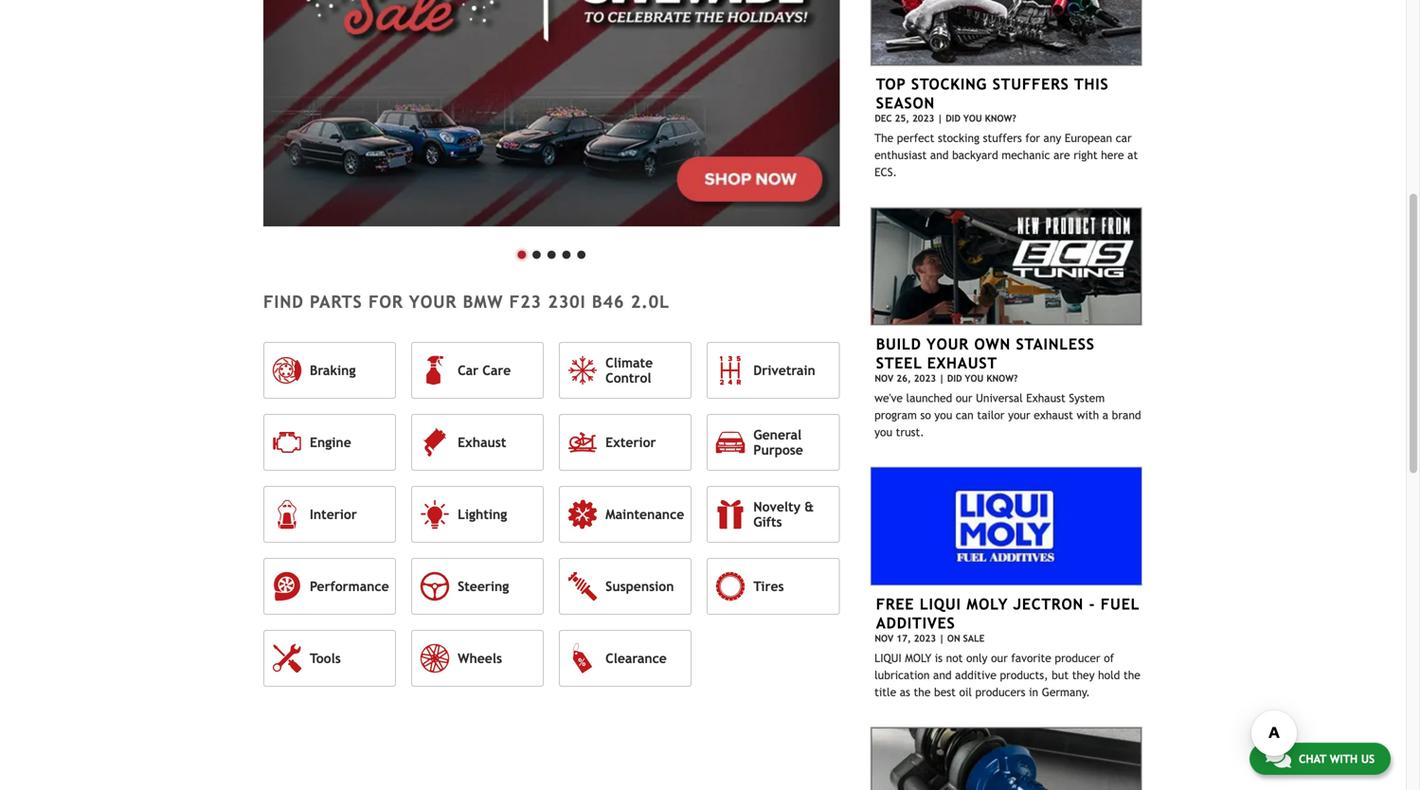 Task type: locate. For each thing, give the bounding box(es) containing it.
0 vertical spatial you
[[964, 113, 982, 124]]

1 horizontal spatial the
[[1124, 668, 1141, 682]]

season
[[876, 94, 935, 112]]

our right only
[[991, 651, 1008, 665]]

gifts
[[754, 515, 782, 530]]

1 vertical spatial you
[[875, 425, 893, 439]]

0 vertical spatial exhaust
[[928, 354, 998, 372]]

0 vertical spatial nov
[[875, 373, 894, 384]]

drivetrain link
[[707, 342, 840, 399]]

ecs.
[[875, 166, 897, 179]]

a
[[1103, 408, 1109, 422]]

1 horizontal spatial our
[[991, 651, 1008, 665]]

products,
[[1000, 668, 1049, 682]]

germany.
[[1042, 685, 1091, 699]]

know? inside top stocking stuffers this season dec 25, 2023 | did you know? the perfect stocking stuffers for any european car enthusiast and backyard mechanic are right here at ecs.
[[985, 113, 1017, 124]]

2 vertical spatial exhaust
[[458, 435, 506, 450]]

3 • from the left
[[544, 237, 559, 269]]

with down system
[[1077, 408, 1100, 422]]

are
[[1054, 148, 1071, 162]]

1 horizontal spatial for
[[1026, 131, 1041, 145]]

mechanic
[[1002, 148, 1051, 162]]

backyard
[[953, 148, 999, 162]]

jectron
[[1014, 595, 1084, 613]]

1 horizontal spatial liqui
[[920, 595, 962, 613]]

program
[[875, 408, 917, 422]]

know? up stuffers
[[985, 113, 1017, 124]]

hold
[[1099, 668, 1121, 682]]

4 • from the left
[[559, 237, 574, 269]]

is
[[935, 651, 943, 665]]

0 vertical spatial |
[[938, 113, 943, 124]]

general
[[754, 427, 802, 442]]

liqui up additives
[[920, 595, 962, 613]]

did up stocking
[[946, 113, 961, 124]]

0 vertical spatial your
[[409, 292, 457, 312]]

you right so at the right bottom of page
[[935, 408, 953, 422]]

2 nov from the top
[[875, 633, 894, 644]]

2023 up launched
[[914, 373, 936, 384]]

0 horizontal spatial our
[[956, 391, 973, 405]]

|
[[938, 113, 943, 124], [939, 373, 945, 384], [939, 633, 945, 644]]

0 vertical spatial know?
[[985, 113, 1017, 124]]

0 horizontal spatial with
[[1077, 408, 1100, 422]]

1 vertical spatial did
[[948, 373, 962, 384]]

the right as
[[914, 685, 931, 699]]

build your own stainless steel exhaust link
[[876, 335, 1095, 372]]

general purpose link
[[707, 414, 840, 471]]

1 nov from the top
[[875, 373, 894, 384]]

of
[[1104, 651, 1115, 665]]

build your own stainless steel exhaust nov 26, 2023 | did you know? we've launched our universal exhaust system program so you can tailor your exhaust with a brand you trust.
[[875, 335, 1142, 439]]

build your own stainless steel exhaust image
[[870, 207, 1143, 326]]

the right hold
[[1124, 668, 1141, 682]]

lighting link
[[411, 486, 544, 543]]

-
[[1090, 595, 1096, 613]]

tools link
[[263, 630, 396, 687]]

car care
[[458, 363, 511, 378]]

1 vertical spatial our
[[991, 651, 1008, 665]]

our inside free liqui moly jectron - fuel additives nov 17, 2023 | on sale liqui moly is not only our favorite producer of lubrication and additive products, but they hold the title as the best oil producers in germany.
[[991, 651, 1008, 665]]

braking link
[[263, 342, 396, 399]]

exhaust up exhaust
[[1027, 391, 1066, 405]]

your
[[409, 292, 457, 312], [1008, 408, 1031, 422]]

with inside build your own stainless steel exhaust nov 26, 2023 | did you know? we've launched our universal exhaust system program so you can tailor your exhaust with a brand you trust.
[[1077, 408, 1100, 422]]

moly up sale
[[967, 595, 1008, 613]]

maintenance link
[[559, 486, 692, 543]]

1 vertical spatial for
[[369, 292, 404, 312]]

0 horizontal spatial for
[[369, 292, 404, 312]]

2 vertical spatial 2023
[[914, 633, 936, 644]]

exhaust down "your"
[[928, 354, 998, 372]]

exhaust up the lighting
[[458, 435, 506, 450]]

1 vertical spatial 2023
[[914, 373, 936, 384]]

your
[[927, 335, 969, 353]]

stocking
[[912, 76, 988, 93]]

0 horizontal spatial moly
[[905, 651, 932, 665]]

know? inside build your own stainless steel exhaust nov 26, 2023 | did you know? we've launched our universal exhaust system program so you can tailor your exhaust with a brand you trust.
[[987, 373, 1018, 384]]

0 vertical spatial and
[[931, 148, 949, 162]]

maintenance
[[606, 507, 685, 522]]

1 vertical spatial nov
[[875, 633, 894, 644]]

additives
[[876, 614, 956, 632]]

1 vertical spatial moly
[[905, 651, 932, 665]]

exhaust
[[1034, 408, 1074, 422]]

bmw
[[463, 292, 504, 312]]

0 vertical spatial 2023
[[913, 113, 935, 124]]

0 vertical spatial moly
[[967, 595, 1008, 613]]

enthusiast
[[875, 148, 927, 162]]

engine
[[310, 435, 351, 450]]

our up can
[[956, 391, 973, 405]]

our
[[956, 391, 973, 405], [991, 651, 1008, 665]]

own
[[975, 335, 1011, 353]]

universal
[[976, 391, 1023, 405]]

0 horizontal spatial liqui
[[875, 651, 902, 665]]

for right parts
[[369, 292, 404, 312]]

you up stocking
[[964, 113, 982, 124]]

top stocking stuffers this season image
[[870, 0, 1143, 66]]

liqui up lubrication on the right of the page
[[875, 651, 902, 665]]

1 vertical spatial exhaust
[[1027, 391, 1066, 405]]

your left the bmw
[[409, 292, 457, 312]]

exhaust link
[[411, 414, 544, 471]]

0 vertical spatial with
[[1077, 408, 1100, 422]]

1 horizontal spatial your
[[1008, 408, 1031, 422]]

1 vertical spatial and
[[934, 668, 952, 682]]

2023 down additives
[[914, 633, 936, 644]]

steering
[[458, 579, 509, 594]]

you down build your own stainless steel exhaust link
[[965, 373, 984, 384]]

1 vertical spatial the
[[914, 685, 931, 699]]

only
[[967, 651, 988, 665]]

nov inside free liqui moly jectron - fuel additives nov 17, 2023 | on sale liqui moly is not only our favorite producer of lubrication and additive products, but they hold the title as the best oil producers in germany.
[[875, 633, 894, 644]]

0 vertical spatial for
[[1026, 131, 1041, 145]]

0 horizontal spatial exhaust
[[458, 435, 506, 450]]

1 horizontal spatial with
[[1330, 753, 1358, 766]]

for
[[1026, 131, 1041, 145], [369, 292, 404, 312]]

1 vertical spatial your
[[1008, 408, 1031, 422]]

exhaust
[[928, 354, 998, 372], [1027, 391, 1066, 405], [458, 435, 506, 450]]

additive
[[955, 668, 997, 682]]

the
[[875, 131, 894, 145]]

1 horizontal spatial moly
[[967, 595, 1008, 613]]

favorite
[[1012, 651, 1052, 665]]

did up launched
[[948, 373, 962, 384]]

know? up universal
[[987, 373, 1018, 384]]

with
[[1077, 408, 1100, 422], [1330, 753, 1358, 766]]

chat
[[1299, 753, 1327, 766]]

1 vertical spatial |
[[939, 373, 945, 384]]

2023 inside build your own stainless steel exhaust nov 26, 2023 | did you know? we've launched our universal exhaust system program so you can tailor your exhaust with a brand you trust.
[[914, 373, 936, 384]]

perfect
[[897, 131, 935, 145]]

| up launched
[[939, 373, 945, 384]]

2023 up perfect
[[913, 113, 935, 124]]

and down stocking
[[931, 148, 949, 162]]

2 vertical spatial |
[[939, 633, 945, 644]]

1 vertical spatial know?
[[987, 373, 1018, 384]]

0 vertical spatial the
[[1124, 668, 1141, 682]]

0 vertical spatial our
[[956, 391, 973, 405]]

| up stocking
[[938, 113, 943, 124]]

0 horizontal spatial you
[[875, 425, 893, 439]]

for inside top stocking stuffers this season dec 25, 2023 | did you know? the perfect stocking stuffers for any european car enthusiast and backyard mechanic are right here at ecs.
[[1026, 131, 1041, 145]]

0 vertical spatial you
[[935, 408, 953, 422]]

top stocking stuffers this season link
[[876, 76, 1109, 112]]

you
[[964, 113, 982, 124], [965, 373, 984, 384]]

title
[[875, 685, 897, 699]]

find
[[263, 292, 304, 312]]

tires
[[754, 579, 784, 594]]

european
[[1065, 131, 1113, 145]]

1 vertical spatial you
[[965, 373, 984, 384]]

you down program
[[875, 425, 893, 439]]

and inside free liqui moly jectron - fuel additives nov 17, 2023 | on sale liqui moly is not only our favorite producer of lubrication and additive products, but they hold the title as the best oil producers in germany.
[[934, 668, 952, 682]]

your down universal
[[1008, 408, 1031, 422]]

did
[[946, 113, 961, 124], [948, 373, 962, 384]]

steering link
[[411, 558, 544, 615]]

but
[[1052, 668, 1069, 682]]

doorbusters! up to 60% off tools image
[[870, 727, 1143, 790]]

with left us
[[1330, 753, 1358, 766]]

| left on
[[939, 633, 945, 644]]

26,
[[897, 373, 911, 384]]

2 horizontal spatial exhaust
[[1027, 391, 1066, 405]]

novelty & gifts link
[[707, 486, 840, 543]]

2 • from the left
[[529, 237, 544, 269]]

nov left 26, at top right
[[875, 373, 894, 384]]

•
[[514, 237, 529, 269], [529, 237, 544, 269], [544, 237, 559, 269], [559, 237, 574, 269], [574, 237, 589, 269]]

1 vertical spatial liqui
[[875, 651, 902, 665]]

liqui
[[920, 595, 962, 613], [875, 651, 902, 665]]

0 vertical spatial did
[[946, 113, 961, 124]]

car
[[458, 363, 479, 378]]

your inside build your own stainless steel exhaust nov 26, 2023 | did you know? we've launched our universal exhaust system program so you can tailor your exhaust with a brand you trust.
[[1008, 408, 1031, 422]]

and up best
[[934, 668, 952, 682]]

moly left is
[[905, 651, 932, 665]]

top stocking stuffers this season dec 25, 2023 | did you know? the perfect stocking stuffers for any european car enthusiast and backyard mechanic are right here at ecs.
[[875, 76, 1138, 179]]

nov inside build your own stainless steel exhaust nov 26, 2023 | did you know? we've launched our universal exhaust system program so you can tailor your exhaust with a brand you trust.
[[875, 373, 894, 384]]

1 vertical spatial with
[[1330, 753, 1358, 766]]

climate
[[606, 355, 653, 370]]

for up mechanic
[[1026, 131, 1041, 145]]

nov left 17,
[[875, 633, 894, 644]]



Task type: describe. For each thing, give the bounding box(es) containing it.
stocking
[[938, 131, 980, 145]]

they
[[1073, 668, 1095, 682]]

lubrication
[[875, 668, 930, 682]]

did inside build your own stainless steel exhaust nov 26, 2023 | did you know? we've launched our universal exhaust system program so you can tailor your exhaust with a brand you trust.
[[948, 373, 962, 384]]

producer
[[1055, 651, 1101, 665]]

interior link
[[263, 486, 396, 543]]

our inside build your own stainless steel exhaust nov 26, 2023 | did you know? we've launched our universal exhaust system program so you can tailor your exhaust with a brand you trust.
[[956, 391, 973, 405]]

climate control
[[606, 355, 653, 386]]

tires link
[[707, 558, 840, 615]]

here
[[1102, 148, 1125, 162]]

and inside top stocking stuffers this season dec 25, 2023 | did you know? the perfect stocking stuffers for any european car enthusiast and backyard mechanic are right here at ecs.
[[931, 148, 949, 162]]

| inside build your own stainless steel exhaust nov 26, 2023 | did you know? we've launched our universal exhaust system program so you can tailor your exhaust with a brand you trust.
[[939, 373, 945, 384]]

purpose
[[754, 443, 804, 458]]

1 • from the left
[[514, 237, 529, 269]]

build
[[876, 335, 922, 353]]

comments image
[[1266, 747, 1292, 770]]

right
[[1074, 148, 1098, 162]]

stuffers
[[983, 131, 1022, 145]]

car care link
[[411, 342, 544, 399]]

f23
[[510, 292, 542, 312]]

top
[[876, 76, 906, 93]]

novelty & gifts
[[754, 499, 814, 530]]

&
[[805, 499, 814, 514]]

suspension link
[[559, 558, 692, 615]]

engine link
[[263, 414, 396, 471]]

• • • • •
[[514, 237, 589, 269]]

as
[[900, 685, 911, 699]]

find parts for your bmw f23 230i b46 2.0l
[[263, 292, 670, 312]]

1 horizontal spatial you
[[935, 408, 953, 422]]

1 horizontal spatial exhaust
[[928, 354, 998, 372]]

0 horizontal spatial the
[[914, 685, 931, 699]]

drivetrain
[[754, 363, 816, 378]]

tools
[[310, 651, 341, 666]]

fuel
[[1101, 595, 1140, 613]]

25,
[[895, 113, 910, 124]]

wheels
[[458, 651, 502, 666]]

parts
[[310, 292, 363, 312]]

0 horizontal spatial your
[[409, 292, 457, 312]]

at
[[1128, 148, 1138, 162]]

braking
[[310, 363, 356, 378]]

sale
[[964, 633, 985, 644]]

did inside top stocking stuffers this season dec 25, 2023 | did you know? the perfect stocking stuffers for any european car enthusiast and backyard mechanic are right here at ecs.
[[946, 113, 961, 124]]

general purpose
[[754, 427, 804, 458]]

| inside top stocking stuffers this season dec 25, 2023 | did you know? the perfect stocking stuffers for any european car enthusiast and backyard mechanic are right here at ecs.
[[938, 113, 943, 124]]

us
[[1362, 753, 1375, 766]]

you inside top stocking stuffers this season dec 25, 2023 | did you know? the perfect stocking stuffers for any european car enthusiast and backyard mechanic are right here at ecs.
[[964, 113, 982, 124]]

producers
[[976, 685, 1026, 699]]

system
[[1069, 391, 1105, 405]]

performance link
[[263, 558, 396, 615]]

0 vertical spatial liqui
[[920, 595, 962, 613]]

we've
[[875, 391, 903, 405]]

free liqui moly jectron - fuel additives nov 17, 2023 | on sale liqui moly is not only our favorite producer of lubrication and additive products, but they hold the title as the best oil producers in germany.
[[875, 595, 1141, 699]]

free liqui moly jectron - fuel additives link
[[876, 595, 1140, 632]]

climate control link
[[559, 342, 692, 399]]

free liqui moly jectron - fuel additives image
[[870, 467, 1143, 586]]

2023 inside free liqui moly jectron - fuel additives nov 17, 2023 | on sale liqui moly is not only our favorite producer of lubrication and additive products, but they hold the title as the best oil producers in germany.
[[914, 633, 936, 644]]

2023 inside top stocking stuffers this season dec 25, 2023 | did you know? the perfect stocking stuffers for any european car enthusiast and backyard mechanic are right here at ecs.
[[913, 113, 935, 124]]

performance
[[310, 579, 389, 594]]

oil
[[960, 685, 972, 699]]

in
[[1029, 685, 1039, 699]]

stuffers
[[993, 76, 1070, 93]]

launched
[[907, 391, 953, 405]]

novelty
[[754, 499, 801, 514]]

care
[[483, 363, 511, 378]]

17,
[[897, 633, 911, 644]]

tailor
[[977, 408, 1005, 422]]

clearance link
[[559, 630, 692, 687]]

230i
[[548, 292, 586, 312]]

brand
[[1112, 408, 1142, 422]]

| inside free liqui moly jectron - fuel additives nov 17, 2023 | on sale liqui moly is not only our favorite producer of lubrication and additive products, but they hold the title as the best oil producers in germany.
[[939, 633, 945, 644]]

exterior link
[[559, 414, 692, 471]]

generic - ecs holiday sale image
[[263, 0, 840, 227]]

b46
[[592, 292, 625, 312]]

steel
[[876, 354, 923, 372]]

control
[[606, 370, 652, 386]]

2.0l
[[631, 292, 670, 312]]

stainless
[[1016, 335, 1095, 353]]

not
[[946, 651, 963, 665]]

chat with us link
[[1250, 743, 1391, 775]]

this
[[1075, 76, 1109, 93]]

exterior
[[606, 435, 656, 450]]

suspension
[[606, 579, 674, 594]]

5 • from the left
[[574, 237, 589, 269]]

you inside build your own stainless steel exhaust nov 26, 2023 | did you know? we've launched our universal exhaust system program so you can tailor your exhaust with a brand you trust.
[[965, 373, 984, 384]]

lighting
[[458, 507, 507, 522]]

wheels link
[[411, 630, 544, 687]]

best
[[934, 685, 956, 699]]



Task type: vqa. For each thing, say whether or not it's contained in the screenshot.
ONLY
yes



